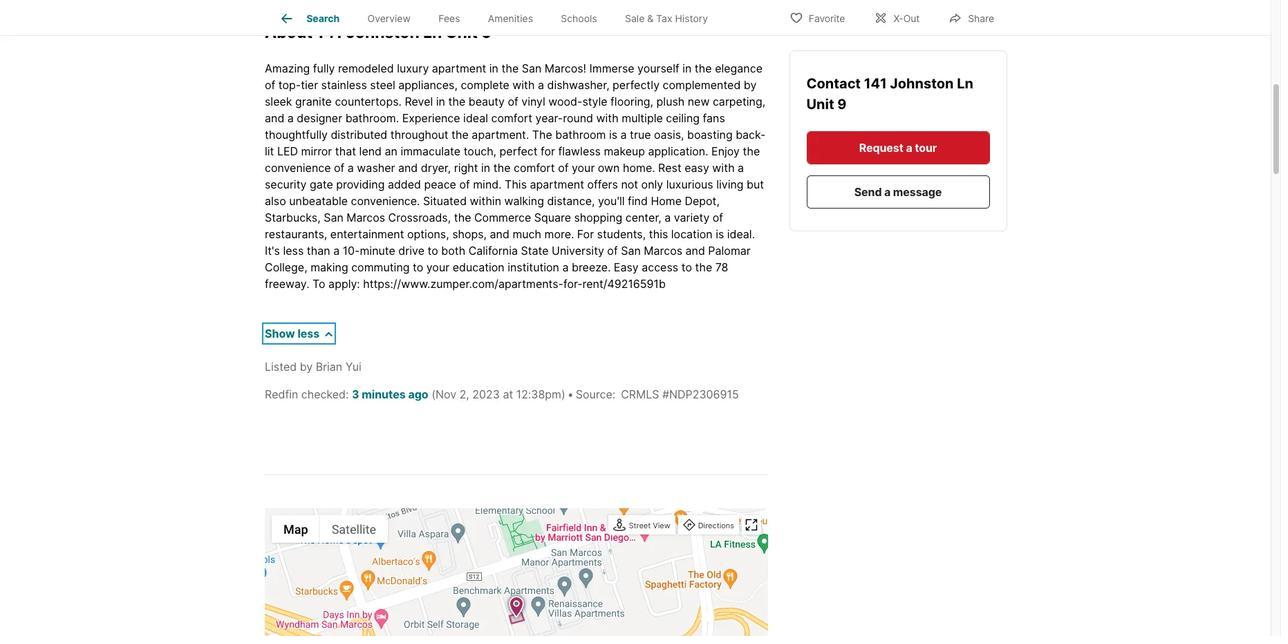 Task type: vqa. For each thing, say whether or not it's contained in the screenshot.
935's 'providers'
no



Task type: describe. For each thing, give the bounding box(es) containing it.
1 horizontal spatial with
[[596, 111, 619, 125]]

than
[[307, 244, 330, 258]]

street view
[[629, 521, 670, 531]]

in up 'mind.' at top left
[[481, 161, 490, 175]]

unit inside '141 johnston ln unit 9'
[[807, 95, 835, 112]]

not
[[621, 178, 638, 192]]

dryer,
[[421, 161, 451, 175]]

map region
[[171, 469, 879, 637]]

touch,
[[464, 145, 496, 158]]

location
[[671, 228, 713, 241]]

lit
[[265, 145, 274, 158]]

search link
[[279, 10, 340, 27]]

satellite button
[[320, 516, 388, 544]]

redfin checked: 3 minutes ago (nov 2, 2023 at 12:38pm) • source: crmls # ndp2306915
[[265, 388, 739, 402]]

restaurants,
[[265, 228, 327, 241]]

easy
[[614, 261, 639, 275]]

this
[[649, 228, 668, 241]]

home
[[651, 194, 682, 208]]

dishwasher,
[[547, 78, 610, 92]]

institution
[[508, 261, 559, 275]]

within
[[470, 194, 501, 208]]

the up complemented
[[695, 62, 712, 76]]

it's
[[265, 244, 280, 258]]

mind.
[[473, 178, 502, 192]]

immaculate
[[401, 145, 461, 158]]

situated
[[423, 194, 467, 208]]

in up complete
[[489, 62, 498, 76]]

a down that
[[348, 161, 354, 175]]

a up "makeup"
[[621, 128, 627, 142]]

granite
[[295, 95, 332, 109]]

0 horizontal spatial is
[[609, 128, 617, 142]]

map button
[[272, 516, 320, 544]]

share button
[[937, 3, 1006, 31]]

send a message
[[855, 185, 942, 198]]

the down ideal
[[452, 128, 469, 142]]

added
[[388, 178, 421, 192]]

countertops.
[[335, 95, 402, 109]]

sale
[[625, 13, 645, 24]]

vinyl
[[522, 95, 545, 109]]

washer
[[357, 161, 395, 175]]

designer
[[297, 111, 342, 125]]

directions button
[[679, 517, 738, 536]]

sale & tax history tab
[[611, 2, 722, 35]]

1 vertical spatial comfort
[[514, 161, 555, 175]]

providing
[[336, 178, 385, 192]]

own
[[598, 161, 620, 175]]

0 vertical spatial with
[[512, 78, 535, 92]]

fans
[[703, 111, 725, 125]]

year-
[[536, 111, 563, 125]]

flawless
[[558, 145, 601, 158]]

2 vertical spatial with
[[712, 161, 735, 175]]

bathroom
[[555, 128, 606, 142]]

view
[[653, 521, 670, 531]]

0 vertical spatial unit
[[446, 22, 478, 42]]

variety
[[674, 211, 710, 225]]

in up experience at the left of the page
[[436, 95, 445, 109]]

request a tour
[[860, 140, 937, 154]]

true
[[630, 128, 651, 142]]

about 141 johnston ln unit 9
[[265, 22, 492, 42]]

for-
[[563, 277, 583, 291]]

less inside "amazing fully remodeled luxury apartment in the san marcos!   immerse yourself in the elegance of top-tier stainless steel appliances, complete with a dishwasher, perfectly complemented by sleek granite countertops.    revel in the beauty of vinyl wood-style flooring, plush new carpeting, and a designer bathroom.  experience ideal comfort year-round with multiple ceiling fans thoughtfully distributed throughout the apartment.  the bathroom is a true oasis, boasting back- lit led mirror that lend an immaculate touch, perfect for flawless makeup application.  enjoy the convenience of a washer and dryer, right in the comfort of your own home.  rest easy with a security gate providing added peace of mind.   this apartment offers not only luxurious living but also unbeatable convenience.    situated within walking distance, you'll find home depot, starbucks, san marcos crossroads, the commerce square shopping center, a variety of restaurants, entertainment options, shops, and much more.  for students, this location is ideal. it's less than a 10-minute drive to both california state university of san marcos and palomar college, making commuting to your education institution a breeze.  easy access to the 78 freeway.     to apply:  https://www.zumper.com/apartments-for-rent/49216591b"
[[283, 244, 304, 258]]

apply:
[[328, 277, 360, 291]]

california
[[469, 244, 518, 258]]

#
[[662, 388, 669, 402]]

shopping
[[574, 211, 622, 225]]

about
[[265, 22, 313, 42]]

1 horizontal spatial is
[[716, 228, 724, 241]]

in up complemented
[[683, 62, 692, 76]]

convenience.
[[351, 194, 420, 208]]

1 horizontal spatial to
[[428, 244, 438, 258]]

&
[[647, 13, 653, 24]]

drive
[[398, 244, 424, 258]]

commuting
[[351, 261, 410, 275]]

sale & tax history
[[625, 13, 708, 24]]

of down students,
[[607, 244, 618, 258]]

checked:
[[301, 388, 349, 402]]

to
[[313, 277, 325, 291]]

offers
[[587, 178, 618, 192]]

1 horizontal spatial marcos
[[644, 244, 682, 258]]

share
[[968, 12, 994, 24]]

peace
[[424, 178, 456, 192]]

3
[[352, 388, 359, 402]]

and up added
[[398, 161, 418, 175]]

the left the 78
[[695, 261, 712, 275]]

revel
[[405, 95, 433, 109]]

the down back-
[[743, 145, 760, 158]]

message
[[893, 185, 942, 198]]

more.
[[544, 228, 574, 241]]

0 horizontal spatial to
[[413, 261, 423, 275]]

ideal
[[463, 111, 488, 125]]

0 vertical spatial comfort
[[491, 111, 532, 125]]

immerse
[[589, 62, 634, 76]]

a up living
[[738, 161, 744, 175]]

favorite
[[809, 12, 845, 24]]

multiple
[[622, 111, 663, 125]]

walking
[[504, 194, 544, 208]]

yourself
[[637, 62, 679, 76]]

0 horizontal spatial by
[[300, 360, 313, 374]]

and down sleek
[[265, 111, 284, 125]]

a left '10-'
[[333, 244, 340, 258]]

crossroads,
[[388, 211, 451, 225]]

throughout
[[390, 128, 448, 142]]

steel
[[370, 78, 395, 92]]

2,
[[460, 388, 469, 402]]

this
[[505, 178, 527, 192]]

beauty
[[469, 95, 505, 109]]

send
[[855, 185, 882, 198]]

a up vinyl
[[538, 78, 544, 92]]

students,
[[597, 228, 646, 241]]

wood-
[[548, 95, 582, 109]]

0 horizontal spatial 141
[[316, 22, 342, 42]]

the up 'this'
[[493, 161, 511, 175]]

of down right
[[459, 178, 470, 192]]

menu bar containing map
[[272, 516, 388, 544]]



Task type: locate. For each thing, give the bounding box(es) containing it.
state
[[521, 244, 549, 258]]

street
[[629, 521, 651, 531]]

1 vertical spatial is
[[716, 228, 724, 241]]

1 horizontal spatial ln
[[957, 75, 974, 91]]

apartment up distance, in the left top of the page
[[530, 178, 584, 192]]

141 up fully
[[316, 22, 342, 42]]

education
[[453, 261, 504, 275]]

141 johnston ln unit 9
[[807, 75, 974, 112]]

listed by brian yui
[[265, 360, 361, 374]]

1 vertical spatial johnston
[[890, 75, 954, 91]]

comfort down for
[[514, 161, 555, 175]]

0 horizontal spatial johnston
[[346, 22, 419, 42]]

1 vertical spatial 141
[[864, 75, 887, 91]]

overview tab
[[354, 2, 425, 35]]

tour
[[915, 140, 937, 154]]

0 vertical spatial san
[[522, 62, 542, 76]]

by left brian
[[300, 360, 313, 374]]

1 horizontal spatial johnston
[[890, 75, 954, 91]]

unit down contact
[[807, 95, 835, 112]]

entertainment
[[330, 228, 404, 241]]

by inside "amazing fully remodeled luxury apartment in the san marcos!   immerse yourself in the elegance of top-tier stainless steel appliances, complete with a dishwasher, perfectly complemented by sleek granite countertops.    revel in the beauty of vinyl wood-style flooring, plush new carpeting, and a designer bathroom.  experience ideal comfort year-round with multiple ceiling fans thoughtfully distributed throughout the apartment.  the bathroom is a true oasis, boasting back- lit led mirror that lend an immaculate touch, perfect for flawless makeup application.  enjoy the convenience of a washer and dryer, right in the comfort of your own home.  rest easy with a security gate providing added peace of mind.   this apartment offers not only luxurious living but also unbeatable convenience.    situated within walking distance, you'll find home depot, starbucks, san marcos crossroads, the commerce square shopping center, a variety of restaurants, entertainment options, shops, and much more.  for students, this location is ideal. it's less than a 10-minute drive to both california state university of san marcos and palomar college, making commuting to your education institution a breeze.  easy access to the 78 freeway.     to apply:  https://www.zumper.com/apartments-for-rent/49216591b"
[[744, 78, 757, 92]]

0 vertical spatial less
[[283, 244, 304, 258]]

unit left amenities on the top
[[446, 22, 478, 42]]

a up thoughtfully
[[287, 111, 294, 125]]

san up vinyl
[[522, 62, 542, 76]]

0 vertical spatial apartment
[[432, 62, 486, 76]]

0 vertical spatial 9
[[481, 22, 492, 42]]

map
[[283, 523, 308, 537]]

1 vertical spatial your
[[426, 261, 450, 275]]

12:38pm)
[[516, 388, 565, 402]]

ago
[[408, 388, 428, 402]]

less inside dropdown button
[[298, 327, 320, 341]]

0 horizontal spatial ln
[[423, 22, 442, 42]]

and down commerce
[[490, 228, 509, 241]]

making
[[311, 261, 348, 275]]

10-
[[343, 244, 360, 258]]

menu bar
[[272, 516, 388, 544]]

comfort up apartment.
[[491, 111, 532, 125]]

distance,
[[547, 194, 595, 208]]

both
[[441, 244, 465, 258]]

2 horizontal spatial with
[[712, 161, 735, 175]]

1 vertical spatial san
[[324, 211, 343, 225]]

a left tour on the right of page
[[906, 140, 913, 154]]

0 horizontal spatial san
[[324, 211, 343, 225]]

the
[[502, 62, 519, 76], [695, 62, 712, 76], [448, 95, 465, 109], [452, 128, 469, 142], [743, 145, 760, 158], [493, 161, 511, 175], [454, 211, 471, 225], [695, 261, 712, 275]]

1 horizontal spatial apartment
[[530, 178, 584, 192]]

of left vinyl
[[508, 95, 518, 109]]

with up vinyl
[[512, 78, 535, 92]]

of up sleek
[[265, 78, 275, 92]]

in
[[489, 62, 498, 76], [683, 62, 692, 76], [436, 95, 445, 109], [481, 161, 490, 175]]

9 right fees tab
[[481, 22, 492, 42]]

0 vertical spatial by
[[744, 78, 757, 92]]

overview
[[367, 13, 411, 24]]

2 horizontal spatial san
[[621, 244, 641, 258]]

thoughtfully
[[265, 128, 328, 142]]

your
[[572, 161, 595, 175], [426, 261, 450, 275]]

right
[[454, 161, 478, 175]]

2 vertical spatial san
[[621, 244, 641, 258]]

bathroom.
[[345, 111, 399, 125]]

favorite button
[[778, 3, 857, 31]]

1 horizontal spatial san
[[522, 62, 542, 76]]

johnston up remodeled
[[346, 22, 419, 42]]

find
[[628, 194, 648, 208]]

of down that
[[334, 161, 345, 175]]

tier
[[301, 78, 318, 92]]

0 horizontal spatial marcos
[[347, 211, 385, 225]]

sleek
[[265, 95, 292, 109]]

with down enjoy
[[712, 161, 735, 175]]

minutes
[[362, 388, 406, 402]]

johnston up tour on the right of page
[[890, 75, 954, 91]]

street view button
[[610, 517, 674, 536]]

a inside button
[[906, 140, 913, 154]]

141 inside '141 johnston ln unit 9'
[[864, 75, 887, 91]]

rest
[[658, 161, 682, 175]]

1 horizontal spatial by
[[744, 78, 757, 92]]

show less button
[[265, 326, 333, 342]]

distributed
[[331, 128, 387, 142]]

elegance
[[715, 62, 763, 76]]

show
[[265, 327, 295, 341]]

0 vertical spatial your
[[572, 161, 595, 175]]

ln inside '141 johnston ln unit 9'
[[957, 75, 974, 91]]

that
[[335, 145, 356, 158]]

a inside button
[[885, 185, 891, 198]]

living
[[716, 178, 744, 192]]

0 horizontal spatial apartment
[[432, 62, 486, 76]]

amenities tab
[[474, 2, 547, 35]]

comfort
[[491, 111, 532, 125], [514, 161, 555, 175]]

is up "makeup"
[[609, 128, 617, 142]]

apartment up complete
[[432, 62, 486, 76]]

new
[[688, 95, 710, 109]]

palomar
[[708, 244, 751, 258]]

of down flawless in the top left of the page
[[558, 161, 569, 175]]

perfect
[[500, 145, 538, 158]]

but
[[747, 178, 764, 192]]

the
[[532, 128, 552, 142]]

1 vertical spatial unit
[[807, 95, 835, 112]]

the up complete
[[502, 62, 519, 76]]

to
[[428, 244, 438, 258], [413, 261, 423, 275], [681, 261, 692, 275]]

schools tab
[[547, 2, 611, 35]]

0 horizontal spatial unit
[[446, 22, 478, 42]]

1 horizontal spatial unit
[[807, 95, 835, 112]]

ln down share button
[[957, 75, 974, 91]]

enjoy
[[711, 145, 740, 158]]

9 down contact
[[838, 95, 847, 112]]

san up easy
[[621, 244, 641, 258]]

starbucks,
[[265, 211, 321, 225]]

oasis,
[[654, 128, 684, 142]]

0 vertical spatial johnston
[[346, 22, 419, 42]]

is up palomar
[[716, 228, 724, 241]]

send a message button
[[807, 175, 990, 208]]

tab list containing search
[[265, 0, 733, 35]]

an
[[385, 145, 397, 158]]

johnston inside '141 johnston ln unit 9'
[[890, 75, 954, 91]]

1 vertical spatial ln
[[957, 75, 974, 91]]

1 horizontal spatial 9
[[838, 95, 847, 112]]

141 up the request
[[864, 75, 887, 91]]

marcos up access
[[644, 244, 682, 258]]

application.
[[648, 145, 708, 158]]

the up the shops,
[[454, 211, 471, 225]]

less down restaurants, at the left top
[[283, 244, 304, 258]]

1 horizontal spatial your
[[572, 161, 595, 175]]

a right send
[[885, 185, 891, 198]]

1 vertical spatial apartment
[[530, 178, 584, 192]]

1 vertical spatial less
[[298, 327, 320, 341]]

1 vertical spatial 9
[[838, 95, 847, 112]]

1 horizontal spatial 141
[[864, 75, 887, 91]]

a down home
[[665, 211, 671, 225]]

of down the "depot,"
[[713, 211, 723, 225]]

0 horizontal spatial 9
[[481, 22, 492, 42]]

fees tab
[[425, 2, 474, 35]]

san down unbeatable
[[324, 211, 343, 225]]

access
[[642, 261, 678, 275]]

0 vertical spatial marcos
[[347, 211, 385, 225]]

depot,
[[685, 194, 720, 208]]

your down the both
[[426, 261, 450, 275]]

university
[[552, 244, 604, 258]]

1 vertical spatial by
[[300, 360, 313, 374]]

0 horizontal spatial with
[[512, 78, 535, 92]]

0 horizontal spatial your
[[426, 261, 450, 275]]

top-
[[278, 78, 301, 92]]

to right access
[[681, 261, 692, 275]]

commerce
[[474, 211, 531, 225]]

gate
[[310, 178, 333, 192]]

fees
[[438, 13, 460, 24]]

your down flawless in the top left of the page
[[572, 161, 595, 175]]

redfin
[[265, 388, 298, 402]]

a up for-
[[562, 261, 569, 275]]

experience
[[402, 111, 460, 125]]

0 vertical spatial is
[[609, 128, 617, 142]]

less
[[283, 244, 304, 258], [298, 327, 320, 341]]

rent/49216591b
[[583, 277, 666, 291]]

ln up luxury
[[423, 22, 442, 42]]

1 vertical spatial marcos
[[644, 244, 682, 258]]

1 vertical spatial with
[[596, 111, 619, 125]]

brian
[[316, 360, 342, 374]]

with down "style"
[[596, 111, 619, 125]]

johnston
[[346, 22, 419, 42], [890, 75, 954, 91]]

show less
[[265, 327, 320, 341]]

and down location on the right top of the page
[[686, 244, 705, 258]]

center,
[[626, 211, 662, 225]]

for
[[541, 145, 555, 158]]

9 inside '141 johnston ln unit 9'
[[838, 95, 847, 112]]

at
[[503, 388, 513, 402]]

directions
[[698, 521, 734, 531]]

less right the show
[[298, 327, 320, 341]]

a
[[538, 78, 544, 92], [287, 111, 294, 125], [621, 128, 627, 142], [906, 140, 913, 154], [348, 161, 354, 175], [738, 161, 744, 175], [885, 185, 891, 198], [665, 211, 671, 225], [333, 244, 340, 258], [562, 261, 569, 275]]

security
[[265, 178, 307, 192]]

2 horizontal spatial to
[[681, 261, 692, 275]]

crmls
[[621, 388, 659, 402]]

marcos up entertainment at the top of page
[[347, 211, 385, 225]]

history
[[675, 13, 708, 24]]

0 vertical spatial ln
[[423, 22, 442, 42]]

tab list
[[265, 0, 733, 35]]

x-
[[894, 12, 903, 24]]

round
[[563, 111, 593, 125]]

(nov
[[432, 388, 456, 402]]

convenience
[[265, 161, 331, 175]]

to down 'drive'
[[413, 261, 423, 275]]

0 vertical spatial 141
[[316, 22, 342, 42]]

by up carpeting,
[[744, 78, 757, 92]]

x-out
[[894, 12, 920, 24]]

the up ideal
[[448, 95, 465, 109]]

style
[[582, 95, 607, 109]]

led
[[277, 145, 298, 158]]

to down options,
[[428, 244, 438, 258]]



